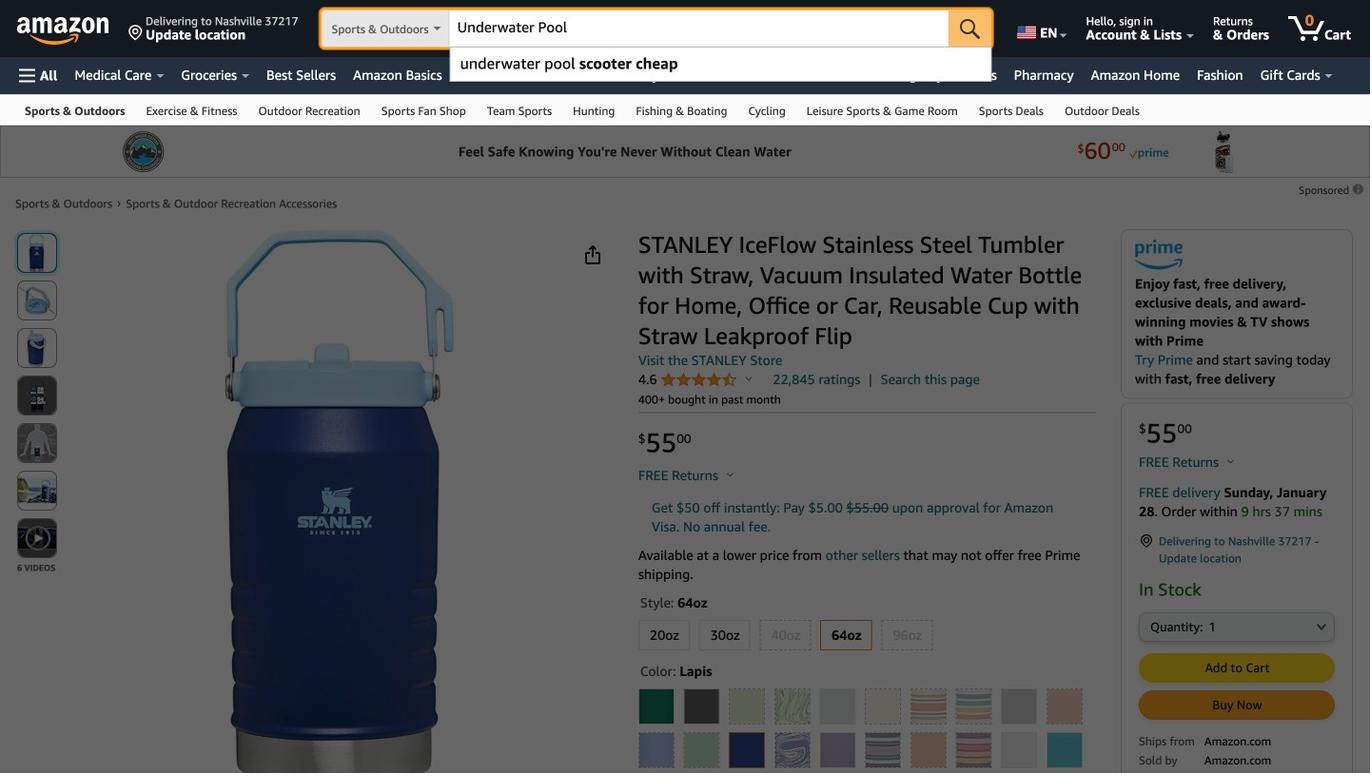 Task type: describe. For each thing, give the bounding box(es) containing it.
navigation navigation
[[0, 0, 1371, 126]]

stanley iceflow stainless steel tumbler with straw, vacuum insulated water bottle for home, office or car, reusable cup with straw leakproof flip image
[[225, 229, 455, 774]]

charcoal image
[[685, 690, 719, 724]]

fog image
[[1003, 690, 1037, 724]]

2 option group from the top
[[633, 685, 1097, 774]]

alpine image
[[640, 690, 674, 724]]

polar image
[[1003, 734, 1037, 768]]

Search Amazon text field
[[450, 10, 949, 47]]

lavender image
[[821, 734, 855, 768]]



Task type: locate. For each thing, give the bounding box(es) containing it.
pool image
[[1048, 734, 1082, 768]]

dropdown image
[[1317, 623, 1327, 631]]

option group
[[633, 617, 1097, 655], [633, 685, 1097, 774]]

lapis image
[[730, 734, 765, 768]]

none submit inside search field
[[949, 10, 992, 48]]

amazon prime logo image
[[1136, 240, 1183, 274]]

1 option group from the top
[[633, 617, 1097, 655]]

none search field inside navigation navigation
[[321, 10, 992, 49]]

amazon image
[[17, 17, 109, 46]]

None submit
[[949, 10, 992, 48]]

None search field
[[321, 10, 992, 49]]

cloud image
[[821, 690, 855, 724]]

0 vertical spatial option group
[[633, 617, 1097, 655]]

1 vertical spatial option group
[[633, 685, 1097, 774]]



Task type: vqa. For each thing, say whether or not it's contained in the screenshot.
'option group' to the top
yes



